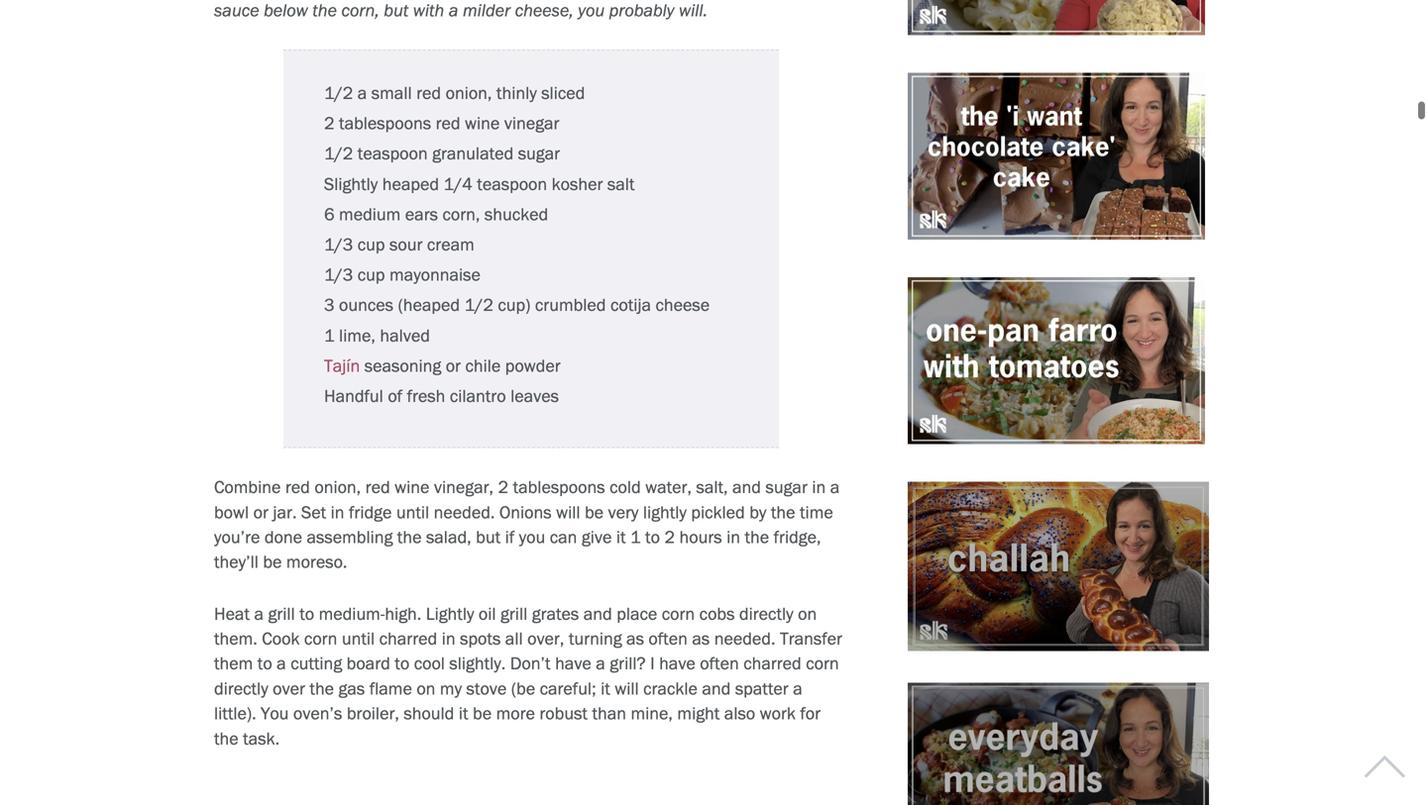 Task type: describe. For each thing, give the bounding box(es) containing it.
needed. inside combine red onion, red wine vinegar, 2 tablespoons cold water, salt, and sugar in a bowl or jar. set in fridge until needed. onions will be very lightly pickled by the time you're done assembling the salad, but if you can give it 1 to 2 hours in the fridge, they'll be moreso.
[[434, 502, 495, 523]]

might
[[677, 703, 720, 725]]

will inside combine red onion, red wine vinegar, 2 tablespoons cold water, salt, and sugar in a bowl or jar. set in fridge until needed. onions will be very lightly pickled by the time you're done assembling the salad, but if you can give it 1 to 2 hours in the fridge, they'll be moreso.
[[556, 502, 580, 523]]

a down turning
[[596, 653, 605, 675]]

sugar inside '1/2 a small red onion, thinly sliced 2 tablespoons red wine vinegar 1/2 teaspoon granulated sugar slightly heaped 1/4 teaspoon kosher salt 6 medium ears corn, shucked 1/3 cup sour cream 1/3 cup mayonnaise 3 ounces (heaped 1/2 cup) crumbled cotija cheese 1 lime, halved tajín seasoning or chile powder handful of fresh cilantro leaves'
[[518, 143, 560, 164]]

1 vertical spatial directly
[[214, 678, 268, 700]]

cilantro
[[450, 386, 506, 407]]

stove
[[466, 678, 507, 700]]

combine
[[214, 477, 281, 498]]

task.
[[243, 728, 280, 750]]

shucked
[[485, 204, 548, 225]]

jar.
[[273, 502, 297, 523]]

small
[[372, 82, 412, 104]]

tablespoons inside combine red onion, red wine vinegar, 2 tablespoons cold water, salt, and sugar in a bowl or jar. set in fridge until needed. onions will be very lightly pickled by the time you're done assembling the salad, but if you can give it 1 to 2 hours in the fridge, they'll be moreso.
[[513, 477, 605, 498]]

1/4
[[444, 173, 473, 195]]

1 inside '1/2 a small red onion, thinly sliced 2 tablespoons red wine vinegar 1/2 teaspoon granulated sugar slightly heaped 1/4 teaspoon kosher salt 6 medium ears corn, shucked 1/3 cup sour cream 1/3 cup mayonnaise 3 ounces (heaped 1/2 cup) crumbled cotija cheese 1 lime, halved tajín seasoning or chile powder handful of fresh cilantro leaves'
[[324, 325, 335, 346]]

onions
[[500, 502, 552, 523]]

they'll
[[214, 552, 259, 573]]

over,
[[527, 628, 564, 650]]

red up granulated
[[436, 113, 460, 134]]

spots
[[460, 628, 501, 650]]

cup)
[[498, 295, 531, 316]]

moreso.
[[286, 552, 347, 573]]

0 vertical spatial 1/2
[[324, 82, 353, 104]]

broiler,
[[347, 703, 399, 725]]

0 horizontal spatial on
[[417, 678, 436, 700]]

set
[[301, 502, 326, 523]]

1 horizontal spatial on
[[798, 603, 817, 625]]

to inside combine red onion, red wine vinegar, 2 tablespoons cold water, salt, and sugar in a bowl or jar. set in fridge until needed. onions will be very lightly pickled by the time you're done assembling the salad, but if you can give it 1 to 2 hours in the fridge, they'll be moreso.
[[645, 527, 660, 548]]

the down by
[[745, 527, 769, 548]]

will inside heat a grill to medium-high. lightly oil grill grates and place corn cobs directly on them. cook corn until charred in spots all over, turning as often as needed. transfer them to a cutting board to cool slightly. don't have a grill? i have often charred corn directly over the gas flame on my stove (be careful; it will crackle and spatter a little). you oven's broiler, should it be more robust than mine, might also work for the task.
[[615, 678, 639, 700]]

or inside '1/2 a small red onion, thinly sliced 2 tablespoons red wine vinegar 1/2 teaspoon granulated sugar slightly heaped 1/4 teaspoon kosher salt 6 medium ears corn, shucked 1/3 cup sour cream 1/3 cup mayonnaise 3 ounces (heaped 1/2 cup) crumbled cotija cheese 1 lime, halved tajín seasoning or chile powder handful of fresh cilantro leaves'
[[446, 355, 461, 377]]

time
[[800, 502, 833, 523]]

a inside combine red onion, red wine vinegar, 2 tablespoons cold water, salt, and sugar in a bowl or jar. set in fridge until needed. onions will be very lightly pickled by the time you're done assembling the salad, but if you can give it 1 to 2 hours in the fridge, they'll be moreso.
[[830, 477, 840, 498]]

red up fridge at left bottom
[[365, 477, 390, 498]]

leaves
[[511, 386, 559, 407]]

for
[[800, 703, 821, 725]]

vinegar,
[[434, 477, 494, 498]]

ears
[[405, 204, 438, 225]]

careful;
[[540, 678, 596, 700]]

or inside combine red onion, red wine vinegar, 2 tablespoons cold water, salt, and sugar in a bowl or jar. set in fridge until needed. onions will be very lightly pickled by the time you're done assembling the salad, but if you can give it 1 to 2 hours in the fridge, they'll be moreso.
[[253, 502, 269, 523]]

cutting
[[291, 653, 342, 675]]

(be
[[511, 678, 535, 700]]

than
[[592, 703, 626, 725]]

in up time
[[812, 477, 826, 498]]

them.
[[214, 628, 258, 650]]

fridge
[[349, 502, 392, 523]]

combine red onion, red wine vinegar, 2 tablespoons cold water, salt, and sugar in a bowl or jar. set in fridge until needed. onions will be very lightly pickled by the time you're done assembling the salad, but if you can give it 1 to 2 hours in the fridge, they'll be moreso.
[[214, 477, 840, 573]]

ounces
[[339, 295, 394, 316]]

1 vertical spatial corn
[[304, 628, 337, 650]]

wine inside '1/2 a small red onion, thinly sliced 2 tablespoons red wine vinegar 1/2 teaspoon granulated sugar slightly heaped 1/4 teaspoon kosher salt 6 medium ears corn, shucked 1/3 cup sour cream 1/3 cup mayonnaise 3 ounces (heaped 1/2 cup) crumbled cotija cheese 1 lime, halved tajín seasoning or chile powder handful of fresh cilantro leaves'
[[465, 113, 500, 134]]

1 vertical spatial teaspoon
[[477, 173, 547, 195]]

board
[[347, 653, 390, 675]]

onion, inside combine red onion, red wine vinegar, 2 tablespoons cold water, salt, and sugar in a bowl or jar. set in fridge until needed. onions will be very lightly pickled by the time you're done assembling the salad, but if you can give it 1 to 2 hours in the fridge, they'll be moreso.
[[315, 477, 361, 498]]

medium
[[339, 204, 401, 225]]

pickled
[[691, 502, 745, 523]]

turning
[[569, 628, 622, 650]]

done
[[265, 527, 302, 548]]

salad,
[[426, 527, 471, 548]]

sliced
[[541, 82, 585, 104]]

2 inside '1/2 a small red onion, thinly sliced 2 tablespoons red wine vinegar 1/2 teaspoon granulated sugar slightly heaped 1/4 teaspoon kosher salt 6 medium ears corn, shucked 1/3 cup sour cream 1/3 cup mayonnaise 3 ounces (heaped 1/2 cup) crumbled cotija cheese 1 lime, halved tajín seasoning or chile powder handful of fresh cilantro leaves'
[[324, 113, 335, 134]]

to down cook on the bottom of the page
[[257, 653, 272, 675]]

water,
[[645, 477, 692, 498]]

corn,
[[443, 204, 480, 225]]

3
[[324, 295, 335, 316]]

chile
[[465, 355, 501, 377]]

you
[[261, 703, 289, 725]]

6
[[324, 204, 335, 225]]

1 have from the left
[[555, 653, 592, 675]]

cool
[[414, 653, 445, 675]]

you're
[[214, 527, 260, 548]]

cold
[[610, 477, 641, 498]]

2 horizontal spatial 2
[[665, 527, 675, 548]]

onion, inside '1/2 a small red onion, thinly sliced 2 tablespoons red wine vinegar 1/2 teaspoon granulated sugar slightly heaped 1/4 teaspoon kosher salt 6 medium ears corn, shucked 1/3 cup sour cream 1/3 cup mayonnaise 3 ounces (heaped 1/2 cup) crumbled cotija cheese 1 lime, halved tajín seasoning or chile powder handful of fresh cilantro leaves'
[[446, 82, 492, 104]]

seasoning
[[365, 355, 441, 377]]

crumbled
[[535, 295, 606, 316]]

until inside combine red onion, red wine vinegar, 2 tablespoons cold water, salt, and sugar in a bowl or jar. set in fridge until needed. onions will be very lightly pickled by the time you're done assembling the salad, but if you can give it 1 to 2 hours in the fridge, they'll be moreso.
[[396, 502, 429, 523]]

slightly
[[324, 173, 378, 195]]

flame
[[369, 678, 412, 700]]

until inside heat a grill to medium-high. lightly oil grill grates and place corn cobs directly on them. cook corn until charred in spots all over, turning as often as needed. transfer them to a cutting board to cool slightly. don't have a grill? i have often charred corn directly over the gas flame on my stove (be careful; it will crackle and spatter a little). you oven's broiler, should it be more robust than mine, might also work for the task.
[[342, 628, 375, 650]]

in inside heat a grill to medium-high. lightly oil grill grates and place corn cobs directly on them. cook corn until charred in spots all over, turning as often as needed. transfer them to a cutting board to cool slightly. don't have a grill? i have often charred corn directly over the gas flame on my stove (be careful; it will crackle and spatter a little). you oven's broiler, should it be more robust than mine, might also work for the task.
[[442, 628, 456, 650]]

you
[[519, 527, 545, 548]]

work
[[760, 703, 796, 725]]

1 vertical spatial and
[[584, 603, 612, 625]]

mine,
[[631, 703, 673, 725]]

oil
[[479, 603, 496, 625]]

2 vertical spatial 1/2
[[464, 295, 493, 316]]

granulated
[[432, 143, 514, 164]]

2 vertical spatial corn
[[806, 653, 839, 675]]

my
[[440, 678, 462, 700]]

it inside combine red onion, red wine vinegar, 2 tablespoons cold water, salt, and sugar in a bowl or jar. set in fridge until needed. onions will be very lightly pickled by the time you're done assembling the salad, but if you can give it 1 to 2 hours in the fridge, they'll be moreso.
[[616, 527, 626, 548]]

2 horizontal spatial be
[[585, 502, 604, 523]]

cotija
[[611, 295, 651, 316]]

(heaped
[[398, 295, 460, 316]]

sour
[[390, 234, 423, 255]]

2 1/3 from the top
[[324, 264, 353, 286]]

1/2 a small red onion, thinly sliced 2 tablespoons red wine vinegar 1/2 teaspoon granulated sugar slightly heaped 1/4 teaspoon kosher salt 6 medium ears corn, shucked 1/3 cup sour cream 1/3 cup mayonnaise 3 ounces (heaped 1/2 cup) crumbled cotija cheese 1 lime, halved tajín seasoning or chile powder handful of fresh cilantro leaves
[[324, 82, 710, 407]]

red right small
[[416, 82, 441, 104]]

0 vertical spatial often
[[649, 628, 688, 650]]

1 vertical spatial 2
[[498, 477, 509, 498]]

2 have from the left
[[659, 653, 696, 675]]

wine inside combine red onion, red wine vinegar, 2 tablespoons cold water, salt, and sugar in a bowl or jar. set in fridge until needed. onions will be very lightly pickled by the time you're done assembling the salad, but if you can give it 1 to 2 hours in the fridge, they'll be moreso.
[[395, 477, 430, 498]]

gas
[[339, 678, 365, 700]]

robust
[[540, 703, 588, 725]]

2 as from the left
[[692, 628, 710, 650]]

a up for
[[793, 678, 803, 700]]

vinegar
[[504, 113, 559, 134]]

handful
[[324, 386, 383, 407]]

bowl
[[214, 502, 249, 523]]

tablespoons inside '1/2 a small red onion, thinly sliced 2 tablespoons red wine vinegar 1/2 teaspoon granulated sugar slightly heaped 1/4 teaspoon kosher salt 6 medium ears corn, shucked 1/3 cup sour cream 1/3 cup mayonnaise 3 ounces (heaped 1/2 cup) crumbled cotija cheese 1 lime, halved tajín seasoning or chile powder handful of fresh cilantro leaves'
[[339, 113, 431, 134]]

grill?
[[610, 653, 646, 675]]

can
[[550, 527, 577, 548]]

hours
[[679, 527, 722, 548]]

the down little).
[[214, 728, 239, 750]]



Task type: locate. For each thing, give the bounding box(es) containing it.
0 vertical spatial directly
[[739, 603, 794, 625]]

1 vertical spatial wine
[[395, 477, 430, 498]]

tajín
[[324, 355, 360, 377]]

1 horizontal spatial be
[[473, 703, 492, 725]]

charred
[[379, 628, 437, 650], [744, 653, 802, 675]]

1 vertical spatial or
[[253, 502, 269, 523]]

0 vertical spatial cup
[[358, 234, 385, 255]]

a inside '1/2 a small red onion, thinly sliced 2 tablespoons red wine vinegar 1/2 teaspoon granulated sugar slightly heaped 1/4 teaspoon kosher salt 6 medium ears corn, shucked 1/3 cup sour cream 1/3 cup mayonnaise 3 ounces (heaped 1/2 cup) crumbled cotija cheese 1 lime, halved tajín seasoning or chile powder handful of fresh cilantro leaves'
[[358, 82, 367, 104]]

sugar
[[518, 143, 560, 164], [766, 477, 808, 498]]

have up careful;
[[555, 653, 592, 675]]

onion, up set
[[315, 477, 361, 498]]

1/3 down 6 on the left of page
[[324, 234, 353, 255]]

a right heat
[[254, 603, 264, 625]]

1 vertical spatial 1/2
[[324, 143, 353, 164]]

1 vertical spatial 1/3
[[324, 264, 353, 286]]

2 vertical spatial 2
[[665, 527, 675, 548]]

cook
[[262, 628, 300, 650]]

1 cup from the top
[[358, 234, 385, 255]]

0 horizontal spatial charred
[[379, 628, 437, 650]]

salt
[[608, 173, 635, 195]]

1 horizontal spatial or
[[446, 355, 461, 377]]

0 vertical spatial and
[[733, 477, 761, 498]]

0 horizontal spatial be
[[263, 552, 282, 573]]

or left jar.
[[253, 502, 269, 523]]

fresh
[[407, 386, 445, 407]]

0 horizontal spatial teaspoon
[[358, 143, 428, 164]]

if
[[505, 527, 515, 548]]

and inside combine red onion, red wine vinegar, 2 tablespoons cold water, salt, and sugar in a bowl or jar. set in fridge until needed. onions will be very lightly pickled by the time you're done assembling the salad, but if you can give it 1 to 2 hours in the fridge, they'll be moreso.
[[733, 477, 761, 498]]

as down place
[[626, 628, 644, 650]]

needed. down vinegar,
[[434, 502, 495, 523]]

on up transfer
[[798, 603, 817, 625]]

give
[[582, 527, 612, 548]]

corn
[[662, 603, 695, 625], [304, 628, 337, 650], [806, 653, 839, 675]]

0 vertical spatial needed.
[[434, 502, 495, 523]]

1 as from the left
[[626, 628, 644, 650]]

1 vertical spatial charred
[[744, 653, 802, 675]]

grill
[[268, 603, 295, 625], [501, 603, 528, 625]]

0 horizontal spatial or
[[253, 502, 269, 523]]

them
[[214, 653, 253, 675]]

1 horizontal spatial 2
[[498, 477, 509, 498]]

0 vertical spatial onion,
[[446, 82, 492, 104]]

1 horizontal spatial have
[[659, 653, 696, 675]]

heat
[[214, 603, 250, 625]]

2 up 'slightly' at the left top of the page
[[324, 113, 335, 134]]

it up than
[[601, 678, 610, 700]]

1 grill from the left
[[268, 603, 295, 625]]

1 vertical spatial 1
[[630, 527, 641, 548]]

0 vertical spatial 1
[[324, 325, 335, 346]]

lightly
[[643, 502, 687, 523]]

on
[[798, 603, 817, 625], [417, 678, 436, 700]]

0 vertical spatial will
[[556, 502, 580, 523]]

0 vertical spatial charred
[[379, 628, 437, 650]]

sugar up by
[[766, 477, 808, 498]]

needed. down cobs
[[714, 628, 776, 650]]

0 vertical spatial corn
[[662, 603, 695, 625]]

heaped
[[382, 173, 439, 195]]

2 down lightly
[[665, 527, 675, 548]]

2 horizontal spatial it
[[616, 527, 626, 548]]

1 horizontal spatial corn
[[662, 603, 695, 625]]

0 horizontal spatial corn
[[304, 628, 337, 650]]

1 horizontal spatial and
[[702, 678, 731, 700]]

0 vertical spatial teaspoon
[[358, 143, 428, 164]]

grill up cook on the bottom of the page
[[268, 603, 295, 625]]

corn up cutting
[[304, 628, 337, 650]]

0 vertical spatial be
[[585, 502, 604, 523]]

1 vertical spatial on
[[417, 678, 436, 700]]

0 horizontal spatial often
[[649, 628, 688, 650]]

onion,
[[446, 82, 492, 104], [315, 477, 361, 498]]

a left small
[[358, 82, 367, 104]]

1 inside combine red onion, red wine vinegar, 2 tablespoons cold water, salt, and sugar in a bowl or jar. set in fridge until needed. onions will be very lightly pickled by the time you're done assembling the salad, but if you can give it 1 to 2 hours in the fridge, they'll be moreso.
[[630, 527, 641, 548]]

directly right cobs
[[739, 603, 794, 625]]

a down cook on the bottom of the page
[[277, 653, 286, 675]]

more
[[496, 703, 535, 725]]

0 vertical spatial it
[[616, 527, 626, 548]]

1 horizontal spatial often
[[700, 653, 739, 675]]

0 vertical spatial wine
[[465, 113, 500, 134]]

1 horizontal spatial needed.
[[714, 628, 776, 650]]

1 horizontal spatial onion,
[[446, 82, 492, 104]]

1 vertical spatial be
[[263, 552, 282, 573]]

0 vertical spatial 2
[[324, 113, 335, 134]]

place
[[617, 603, 657, 625]]

transfer
[[780, 628, 842, 650]]

1
[[324, 325, 335, 346], [630, 527, 641, 548]]

in right set
[[331, 502, 344, 523]]

cup up ounces
[[358, 264, 385, 286]]

cup down "medium"
[[358, 234, 385, 255]]

1 horizontal spatial grill
[[501, 603, 528, 625]]

fridge,
[[774, 527, 821, 548]]

1/3 up 3
[[324, 264, 353, 286]]

1 horizontal spatial it
[[601, 678, 610, 700]]

directly
[[739, 603, 794, 625], [214, 678, 268, 700]]

until
[[396, 502, 429, 523], [342, 628, 375, 650]]

the right by
[[771, 502, 795, 523]]

1 horizontal spatial sugar
[[766, 477, 808, 498]]

2 cup from the top
[[358, 264, 385, 286]]

don't
[[510, 653, 551, 675]]

0 horizontal spatial 1
[[324, 325, 335, 346]]

by
[[750, 502, 767, 523]]

on left my
[[417, 678, 436, 700]]

powder
[[505, 355, 561, 377]]

wine up granulated
[[465, 113, 500, 134]]

until right fridge at left bottom
[[396, 502, 429, 523]]

sugar inside combine red onion, red wine vinegar, 2 tablespoons cold water, salt, and sugar in a bowl or jar. set in fridge until needed. onions will be very lightly pickled by the time you're done assembling the salad, but if you can give it 1 to 2 hours in the fridge, they'll be moreso.
[[766, 477, 808, 498]]

1 vertical spatial often
[[700, 653, 739, 675]]

directly up little).
[[214, 678, 268, 700]]

crackle
[[643, 678, 698, 700]]

all
[[505, 628, 523, 650]]

be
[[585, 502, 604, 523], [263, 552, 282, 573], [473, 703, 492, 725]]

2 vertical spatial it
[[459, 703, 468, 725]]

tablespoons down small
[[339, 113, 431, 134]]

of
[[388, 386, 403, 407]]

1 horizontal spatial 1
[[630, 527, 641, 548]]

0 horizontal spatial directly
[[214, 678, 268, 700]]

0 vertical spatial on
[[798, 603, 817, 625]]

cheese
[[656, 295, 710, 316]]

oven's
[[293, 703, 342, 725]]

2 up onions
[[498, 477, 509, 498]]

1 horizontal spatial teaspoon
[[477, 173, 547, 195]]

1 horizontal spatial tablespoons
[[513, 477, 605, 498]]

and up by
[[733, 477, 761, 498]]

1 vertical spatial needed.
[[714, 628, 776, 650]]

have
[[555, 653, 592, 675], [659, 653, 696, 675]]

0 horizontal spatial as
[[626, 628, 644, 650]]

1 horizontal spatial will
[[615, 678, 639, 700]]

as down cobs
[[692, 628, 710, 650]]

will down "grill?"
[[615, 678, 639, 700]]

medium-
[[319, 603, 385, 625]]

often up spatter
[[700, 653, 739, 675]]

be down stove at the left bottom of page
[[473, 703, 492, 725]]

and up 'might'
[[702, 678, 731, 700]]

1 horizontal spatial until
[[396, 502, 429, 523]]

0 horizontal spatial onion,
[[315, 477, 361, 498]]

teaspoon up heaped
[[358, 143, 428, 164]]

2 horizontal spatial and
[[733, 477, 761, 498]]

it
[[616, 527, 626, 548], [601, 678, 610, 700], [459, 703, 468, 725]]

should
[[404, 703, 454, 725]]

1 vertical spatial it
[[601, 678, 610, 700]]

lime,
[[339, 325, 376, 346]]

to up cook on the bottom of the page
[[300, 603, 314, 625]]

thinly
[[497, 82, 537, 104]]

0 vertical spatial until
[[396, 502, 429, 523]]

onion, left thinly
[[446, 82, 492, 104]]

spatter
[[735, 678, 789, 700]]

1/2
[[324, 82, 353, 104], [324, 143, 353, 164], [464, 295, 493, 316]]

slightly.
[[449, 653, 506, 675]]

be up give
[[585, 502, 604, 523]]

a up time
[[830, 477, 840, 498]]

or left chile at the top of the page
[[446, 355, 461, 377]]

until down medium-
[[342, 628, 375, 650]]

very
[[608, 502, 639, 523]]

0 horizontal spatial will
[[556, 502, 580, 523]]

0 horizontal spatial 2
[[324, 113, 335, 134]]

1 vertical spatial tablespoons
[[513, 477, 605, 498]]

0 vertical spatial or
[[446, 355, 461, 377]]

corn left cobs
[[662, 603, 695, 625]]

little).
[[214, 703, 256, 725]]

teaspoon
[[358, 143, 428, 164], [477, 173, 547, 195]]

0 vertical spatial sugar
[[518, 143, 560, 164]]

1 vertical spatial onion,
[[315, 477, 361, 498]]

1 horizontal spatial charred
[[744, 653, 802, 675]]

grates
[[532, 603, 579, 625]]

1 horizontal spatial as
[[692, 628, 710, 650]]

tablespoons up onions
[[513, 477, 605, 498]]

it down my
[[459, 703, 468, 725]]

and up turning
[[584, 603, 612, 625]]

1 1/3 from the top
[[324, 234, 353, 255]]

a
[[358, 82, 367, 104], [830, 477, 840, 498], [254, 603, 264, 625], [277, 653, 286, 675], [596, 653, 605, 675], [793, 678, 803, 700]]

0 horizontal spatial wine
[[395, 477, 430, 498]]

1/2 up 'slightly' at the left top of the page
[[324, 143, 353, 164]]

high.
[[385, 603, 422, 625]]

to left cool
[[395, 653, 410, 675]]

be inside heat a grill to medium-high. lightly oil grill grates and place corn cobs directly on them. cook corn until charred in spots all over, turning as often as needed. transfer them to a cutting board to cool slightly. don't have a grill? i have often charred corn directly over the gas flame on my stove (be careful; it will crackle and spatter a little). you oven's broiler, should it be more robust than mine, might also work for the task.
[[473, 703, 492, 725]]

1 vertical spatial will
[[615, 678, 639, 700]]

1 vertical spatial cup
[[358, 264, 385, 286]]

1 vertical spatial sugar
[[766, 477, 808, 498]]

lightly
[[426, 603, 474, 625]]

but
[[476, 527, 501, 548]]

0 horizontal spatial until
[[342, 628, 375, 650]]

1 left lime,
[[324, 325, 335, 346]]

0 horizontal spatial sugar
[[518, 143, 560, 164]]

will up can
[[556, 502, 580, 523]]

1 vertical spatial until
[[342, 628, 375, 650]]

it right give
[[616, 527, 626, 548]]

mayonnaise
[[390, 264, 481, 286]]

corn down transfer
[[806, 653, 839, 675]]

None search field
[[81, 48, 1290, 108]]

0 horizontal spatial needed.
[[434, 502, 495, 523]]

1 down the very
[[630, 527, 641, 548]]

to down lightly
[[645, 527, 660, 548]]

red up jar.
[[285, 477, 310, 498]]

grill up all
[[501, 603, 528, 625]]

the up oven's
[[310, 678, 334, 700]]

red
[[416, 82, 441, 104], [436, 113, 460, 134], [285, 477, 310, 498], [365, 477, 390, 498]]

teaspoon up the shucked
[[477, 173, 547, 195]]

0 horizontal spatial grill
[[268, 603, 295, 625]]

kosher
[[552, 173, 603, 195]]

in down 'pickled'
[[727, 527, 740, 548]]

be down done
[[263, 552, 282, 573]]

1 horizontal spatial wine
[[465, 113, 500, 134]]

charred down high.
[[379, 628, 437, 650]]

2 grill from the left
[[501, 603, 528, 625]]

1 horizontal spatial directly
[[739, 603, 794, 625]]

wine left vinegar,
[[395, 477, 430, 498]]

2 horizontal spatial corn
[[806, 653, 839, 675]]

sugar down vinegar
[[518, 143, 560, 164]]

2 vertical spatial and
[[702, 678, 731, 700]]

in down lightly
[[442, 628, 456, 650]]

0 horizontal spatial and
[[584, 603, 612, 625]]

0 horizontal spatial tablespoons
[[339, 113, 431, 134]]

0 vertical spatial tablespoons
[[339, 113, 431, 134]]

2 vertical spatial be
[[473, 703, 492, 725]]

over
[[273, 678, 305, 700]]

often up i
[[649, 628, 688, 650]]

halved
[[380, 325, 430, 346]]

will
[[556, 502, 580, 523], [615, 678, 639, 700]]

1/2 left "cup)"
[[464, 295, 493, 316]]

the left salad,
[[397, 527, 422, 548]]

often
[[649, 628, 688, 650], [700, 653, 739, 675]]

charred up spatter
[[744, 653, 802, 675]]

needed. inside heat a grill to medium-high. lightly oil grill grates and place corn cobs directly on them. cook corn until charred in spots all over, turning as often as needed. transfer them to a cutting board to cool slightly. don't have a grill? i have often charred corn directly over the gas flame on my stove (be careful; it will crackle and spatter a little). you oven's broiler, should it be more robust than mine, might also work for the task.
[[714, 628, 776, 650]]

and
[[733, 477, 761, 498], [584, 603, 612, 625], [702, 678, 731, 700]]

to
[[645, 527, 660, 548], [300, 603, 314, 625], [257, 653, 272, 675], [395, 653, 410, 675]]

0 vertical spatial 1/3
[[324, 234, 353, 255]]

0 horizontal spatial it
[[459, 703, 468, 725]]

have right i
[[659, 653, 696, 675]]

0 horizontal spatial have
[[555, 653, 592, 675]]

as
[[626, 628, 644, 650], [692, 628, 710, 650]]

1/2 left small
[[324, 82, 353, 104]]

cobs
[[699, 603, 735, 625]]



Task type: vqa. For each thing, say whether or not it's contained in the screenshot.
the can
yes



